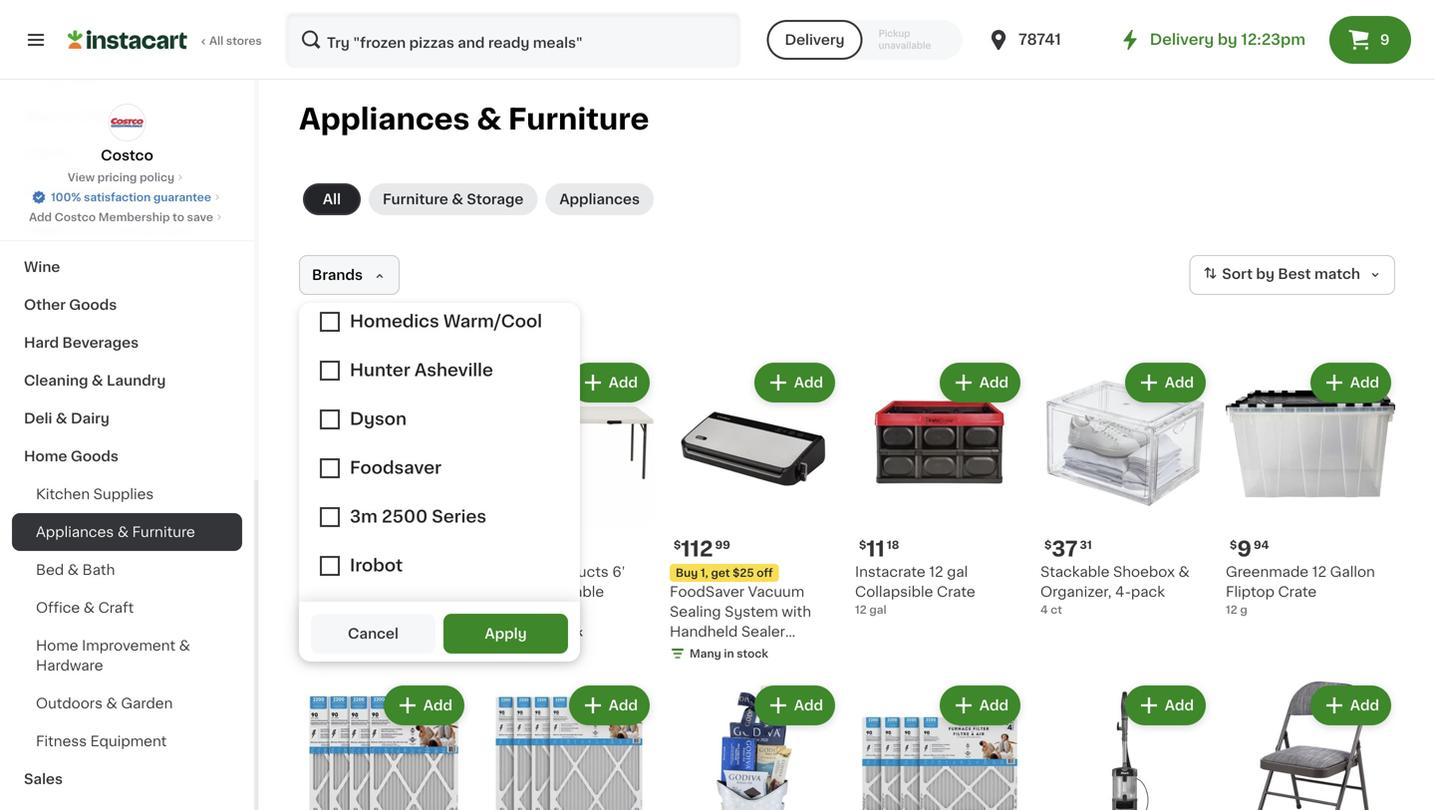 Task type: locate. For each thing, give the bounding box(es) containing it.
add costco membership to save link
[[29, 209, 225, 225]]

1 vertical spatial furniture
[[383, 192, 448, 206]]

stackable shoebox & organizer, 4-pack 4 ct
[[1040, 565, 1190, 615]]

to
[[173, 212, 184, 223]]

by right sort at the right of page
[[1256, 267, 1275, 281]]

2 vertical spatial furniture
[[132, 525, 195, 539]]

11 up black
[[310, 539, 329, 560]]

appliances & furniture up 'furniture & storage'
[[299, 105, 649, 134]]

0 horizontal spatial delivery
[[785, 33, 845, 47]]

appliances & furniture
[[299, 105, 649, 134], [36, 525, 195, 539]]

1 horizontal spatial furniture
[[383, 192, 448, 206]]

office & craft link
[[12, 589, 242, 627]]

$ inside $ 112 99
[[674, 540, 681, 551]]

pricing
[[97, 172, 137, 183]]

product group
[[299, 359, 468, 662], [484, 359, 654, 644], [670, 359, 839, 666], [855, 359, 1024, 618], [1040, 359, 1210, 618], [1226, 359, 1395, 618], [299, 682, 468, 810], [484, 682, 654, 810], [670, 682, 839, 810], [855, 682, 1024, 810], [1040, 682, 1210, 810], [1226, 682, 1395, 810]]

2 horizontal spatial gal
[[947, 565, 968, 579]]

0 horizontal spatial in
[[353, 644, 363, 655]]

many in stock down (47)
[[504, 627, 583, 638]]

12:23pm
[[1241, 32, 1306, 47]]

furniture right all link at top
[[383, 192, 448, 206]]

1 horizontal spatial costco
[[101, 148, 153, 162]]

greenmade inside greenmade 12 gallon fliptop crate 12 g
[[1226, 565, 1309, 579]]

9 inside button
[[1380, 33, 1390, 47]]

greenmade for crate
[[1226, 565, 1309, 579]]

crate right fliptop
[[1278, 585, 1317, 599]]

greenmade
[[299, 565, 382, 579], [1226, 565, 1309, 579]]

2 horizontal spatial furniture
[[508, 105, 649, 134]]

0 horizontal spatial storage
[[385, 565, 440, 579]]

2 vertical spatial appliances
[[36, 525, 114, 539]]

home up hardware
[[36, 639, 78, 653]]

office
[[36, 601, 80, 615]]

crate inside instacrate 12 gal collapsible crate 12 gal
[[937, 585, 975, 599]]

home inside home improvement & hardware
[[36, 639, 78, 653]]

1 vertical spatial all
[[323, 192, 341, 206]]

costco down 100%
[[55, 212, 96, 223]]

1 greenmade from the left
[[299, 565, 382, 579]]

furniture inside furniture & storage link
[[383, 192, 448, 206]]

0 vertical spatial appliances & furniture
[[299, 105, 649, 134]]

add costco membership to save
[[29, 212, 213, 223]]

goods
[[69, 184, 117, 198], [69, 298, 117, 312], [71, 449, 119, 463]]

in right the apply on the left of the page
[[538, 627, 549, 638]]

1 horizontal spatial greenmade
[[1226, 565, 1309, 579]]

3 $ from the left
[[1044, 540, 1052, 551]]

goods down view at top
[[69, 184, 117, 198]]

0 horizontal spatial with
[[299, 585, 329, 599]]

with inside foodsaver vacuum sealing system with handheld sealer attachment
[[782, 605, 811, 619]]

1 horizontal spatial appliances
[[299, 105, 470, 134]]

1 vertical spatial home
[[36, 639, 78, 653]]

1 horizontal spatial 11
[[866, 539, 885, 560]]

hardware
[[36, 659, 103, 673]]

dairy
[[71, 412, 109, 426]]

2 greenmade from the left
[[1226, 565, 1309, 579]]

$ inside $ 9 94
[[1230, 540, 1237, 551]]

greenmade up lid,
[[299, 565, 382, 579]]

0 vertical spatial appliances
[[299, 105, 470, 134]]

11
[[310, 539, 329, 560], [866, 539, 885, 560]]

delivery by 12:23pm link
[[1118, 28, 1306, 52]]

1 crate from the left
[[937, 585, 975, 599]]

sealing
[[670, 605, 721, 619]]

0 horizontal spatial many
[[319, 644, 350, 655]]

12
[[929, 565, 943, 579], [1312, 565, 1327, 579], [855, 604, 867, 615], [1226, 604, 1237, 615]]

many down pack,
[[319, 644, 350, 655]]

12 right instacrate
[[929, 565, 943, 579]]

0 horizontal spatial appliances & furniture
[[36, 525, 195, 539]]

product group containing 37
[[1040, 359, 1210, 618]]

$ 9 94
[[1230, 539, 1269, 560]]

storage inside greenmade storage bin with lid, 27 gallon, black and yellow box, pack, 27 gal
[[385, 565, 440, 579]]

buy 1, get $25 off
[[676, 568, 773, 579]]

crate right collapsible at the right bottom of the page
[[937, 585, 975, 599]]

1 horizontal spatial delivery
[[1150, 32, 1214, 47]]

100% satisfaction guarantee button
[[31, 185, 223, 205]]

costco
[[101, 148, 153, 162], [55, 212, 96, 223]]

stock down cancel
[[366, 644, 397, 655]]

many in stock
[[504, 627, 583, 638], [319, 644, 397, 655], [690, 648, 768, 659]]

off
[[757, 568, 773, 579]]

2 horizontal spatial appliances
[[559, 192, 640, 206]]

1 vertical spatial goods
[[69, 298, 117, 312]]

27 down and
[[360, 624, 373, 635]]

1 vertical spatial appliances & furniture
[[36, 525, 195, 539]]

0 horizontal spatial 11
[[310, 539, 329, 560]]

0 vertical spatial by
[[1218, 32, 1237, 47]]

& inside home improvement & hardware
[[179, 639, 190, 653]]

fitness equipment link
[[12, 723, 242, 760]]

0 horizontal spatial costco
[[55, 212, 96, 223]]

beer & cider link
[[12, 97, 242, 135]]

apply
[[485, 627, 527, 641]]

Best match Sort by field
[[1189, 255, 1395, 295]]

$ inside $ 11 18
[[859, 540, 866, 551]]

$ inside the $ 37 31
[[1044, 540, 1052, 551]]

27 right lid,
[[361, 585, 377, 599]]

goods for home goods
[[71, 449, 119, 463]]

1 horizontal spatial gal
[[869, 604, 887, 615]]

4-
[[1115, 585, 1131, 599]]

many in stock down the "handheld"
[[690, 648, 768, 659]]

stock down (47)
[[551, 627, 583, 638]]

cancel button
[[311, 614, 436, 654]]

$ left 31
[[1044, 540, 1052, 551]]

1 vertical spatial costco
[[55, 212, 96, 223]]

gal right instacrate
[[947, 565, 968, 579]]

by left 12:23pm
[[1218, 32, 1237, 47]]

2 11 from the left
[[866, 539, 885, 560]]

2 horizontal spatial stock
[[737, 648, 768, 659]]

1 $ from the left
[[674, 540, 681, 551]]

112
[[681, 539, 713, 560]]

half
[[535, 585, 563, 599]]

94
[[1254, 540, 1269, 551]]

0 horizontal spatial gal
[[375, 624, 393, 635]]

gal down the yellow
[[375, 624, 393, 635]]

99
[[715, 540, 730, 551]]

0 horizontal spatial crate
[[937, 585, 975, 599]]

buy
[[676, 568, 698, 579]]

31
[[1080, 540, 1092, 551]]

in for greenmade storage bin with lid, 27 gallon, black and yellow
[[353, 644, 363, 655]]

1 vertical spatial 9
[[1237, 539, 1252, 560]]

1 horizontal spatial many in stock
[[504, 627, 583, 638]]

fitness
[[36, 734, 87, 748]]

all for all
[[323, 192, 341, 206]]

0 horizontal spatial 18
[[331, 540, 343, 551]]

all left stores
[[209, 35, 223, 46]]

18
[[331, 540, 343, 551], [887, 540, 899, 551]]

with up black
[[299, 585, 329, 599]]

black
[[299, 605, 337, 619]]

0 horizontal spatial all
[[209, 35, 223, 46]]

0 vertical spatial all
[[209, 35, 223, 46]]

products
[[545, 565, 609, 579]]

costco up view pricing policy link
[[101, 148, 153, 162]]

many down in
[[504, 627, 536, 638]]

pack,
[[326, 624, 357, 635]]

sort by
[[1222, 267, 1275, 281]]

furniture down the kitchen supplies link at left
[[132, 525, 195, 539]]

0 horizontal spatial stock
[[366, 644, 397, 655]]

lid,
[[332, 585, 357, 599]]

product group containing 112
[[670, 359, 839, 666]]

instacrate 12 gal collapsible crate 12 gal
[[855, 565, 975, 615]]

0 vertical spatial with
[[299, 585, 329, 599]]

by inside field
[[1256, 267, 1275, 281]]

1 horizontal spatial with
[[782, 605, 811, 619]]

home for home goods
[[24, 449, 67, 463]]

2 vertical spatial gal
[[375, 624, 393, 635]]

$ up instacrate
[[859, 540, 866, 551]]

2 18 from the left
[[887, 540, 899, 551]]

goods up beverages
[[69, 298, 117, 312]]

1 11 from the left
[[310, 539, 329, 560]]

None search field
[[285, 12, 741, 68]]

delivery inside button
[[785, 33, 845, 47]]

view pricing policy link
[[68, 169, 186, 185]]

foodsaver vacuum sealing system with handheld sealer attachment
[[670, 585, 811, 659]]

0 vertical spatial 9
[[1380, 33, 1390, 47]]

greenmade up fliptop
[[1226, 565, 1309, 579]]

all
[[209, 35, 223, 46], [323, 192, 341, 206]]

kitchen
[[36, 487, 90, 501]]

1 horizontal spatial all
[[323, 192, 341, 206]]

all up brands
[[323, 192, 341, 206]]

ct
[[1051, 604, 1062, 615]]

outdoors & garden link
[[12, 685, 242, 723]]

1 horizontal spatial appliances & furniture
[[299, 105, 649, 134]]

appliances & furniture inside appliances & furniture link
[[36, 525, 195, 539]]

18 up lid,
[[331, 540, 343, 551]]

paper goods
[[24, 184, 117, 198]]

2 vertical spatial goods
[[71, 449, 119, 463]]

0 vertical spatial home
[[24, 449, 67, 463]]

in
[[538, 627, 549, 638], [353, 644, 363, 655], [724, 648, 734, 659]]

guarantee
[[153, 192, 211, 203]]

gal inside greenmade storage bin with lid, 27 gallon, black and yellow box, pack, 27 gal
[[375, 624, 393, 635]]

12 down collapsible at the right bottom of the page
[[855, 604, 867, 615]]

1 horizontal spatial 18
[[887, 540, 899, 551]]

greenmade inside greenmade storage bin with lid, 27 gallon, black and yellow box, pack, 27 gal
[[299, 565, 382, 579]]

0 horizontal spatial furniture
[[132, 525, 195, 539]]

furniture
[[508, 105, 649, 134], [383, 192, 448, 206], [132, 525, 195, 539]]

1 vertical spatial appliances
[[559, 192, 640, 206]]

brands
[[312, 268, 363, 282]]

6'
[[612, 565, 625, 579]]

1 horizontal spatial stock
[[551, 627, 583, 638]]

many down the "handheld"
[[690, 648, 721, 659]]

0 vertical spatial storage
[[467, 192, 524, 206]]

stock down sealer
[[737, 648, 768, 659]]

in down cancel
[[353, 644, 363, 655]]

home
[[24, 449, 67, 463], [36, 639, 78, 653]]

bath
[[82, 563, 115, 577]]

gal down collapsible at the right bottom of the page
[[869, 604, 887, 615]]

1 vertical spatial by
[[1256, 267, 1275, 281]]

bed & bath link
[[12, 551, 242, 589]]

$
[[674, 540, 681, 551], [859, 540, 866, 551], [1044, 540, 1052, 551], [1230, 540, 1237, 551]]

1 horizontal spatial in
[[538, 627, 549, 638]]

all for all stores
[[209, 35, 223, 46]]

lifetime
[[484, 565, 541, 579]]

1 vertical spatial storage
[[385, 565, 440, 579]]

with down vacuum
[[782, 605, 811, 619]]

goods up kitchen supplies
[[71, 449, 119, 463]]

18 up instacrate
[[887, 540, 899, 551]]

Search field
[[287, 14, 739, 66]]

appliances
[[299, 105, 470, 134], [559, 192, 640, 206], [36, 525, 114, 539]]

in down the "handheld"
[[724, 648, 734, 659]]

2 crate from the left
[[1278, 585, 1317, 599]]

2 $ from the left
[[859, 540, 866, 551]]

1 horizontal spatial 9
[[1380, 33, 1390, 47]]

0 horizontal spatial appliances
[[36, 525, 114, 539]]

0 horizontal spatial many in stock
[[319, 644, 397, 655]]

outdoors
[[36, 697, 103, 711]]

sort
[[1222, 267, 1253, 281]]

1 18 from the left
[[331, 540, 343, 551]]

add button
[[385, 365, 462, 401], [571, 365, 648, 401], [756, 365, 833, 401], [942, 365, 1018, 401], [1127, 365, 1204, 401], [1312, 365, 1389, 401], [385, 688, 462, 724], [571, 688, 648, 724], [756, 688, 833, 724], [942, 688, 1018, 724], [1127, 688, 1204, 724], [1312, 688, 1389, 724]]

furniture up appliances link
[[508, 105, 649, 134]]

wine link
[[12, 248, 242, 286]]

11 up instacrate
[[866, 539, 885, 560]]

$ up "buy"
[[674, 540, 681, 551]]

home down the deli
[[24, 449, 67, 463]]

by
[[1218, 32, 1237, 47], [1256, 267, 1275, 281]]

0 horizontal spatial greenmade
[[299, 565, 382, 579]]

1 vertical spatial gal
[[869, 604, 887, 615]]

crate inside greenmade 12 gallon fliptop crate 12 g
[[1278, 585, 1317, 599]]

1 horizontal spatial crate
[[1278, 585, 1317, 599]]

product group containing 9
[[1226, 359, 1395, 618]]

pack
[[1131, 585, 1165, 599]]

sales
[[24, 772, 63, 786]]

0 vertical spatial furniture
[[508, 105, 649, 134]]

appliances & furniture down supplies
[[36, 525, 195, 539]]

0 horizontal spatial 9
[[1237, 539, 1252, 560]]

beer & cider
[[24, 109, 116, 123]]

0 vertical spatial goods
[[69, 184, 117, 198]]

1 horizontal spatial by
[[1256, 267, 1275, 281]]

policy
[[140, 172, 175, 183]]

many in stock down cancel
[[319, 644, 397, 655]]

all stores link
[[68, 12, 263, 68]]

by for delivery
[[1218, 32, 1237, 47]]

delivery button
[[767, 20, 863, 60]]

instacart logo image
[[68, 28, 187, 52]]

delivery by 12:23pm
[[1150, 32, 1306, 47]]

1 vertical spatial with
[[782, 605, 811, 619]]

box,
[[299, 624, 323, 635]]

shoebox
[[1113, 565, 1175, 579]]

0 horizontal spatial by
[[1218, 32, 1237, 47]]

$ left 94
[[1230, 540, 1237, 551]]

4 $ from the left
[[1230, 540, 1237, 551]]

with
[[299, 585, 329, 599], [782, 605, 811, 619]]

table
[[567, 585, 604, 599]]

1 horizontal spatial many
[[504, 627, 536, 638]]



Task type: describe. For each thing, give the bounding box(es) containing it.
18 inside 11 18
[[331, 540, 343, 551]]

sales link
[[12, 760, 242, 798]]

delivery for delivery by 12:23pm
[[1150, 32, 1214, 47]]

service type group
[[767, 20, 963, 60]]

greenmade 12 gallon fliptop crate 12 g
[[1226, 565, 1375, 615]]

other goods
[[24, 298, 117, 312]]

beer
[[24, 109, 58, 123]]

all link
[[303, 183, 361, 215]]

in
[[518, 585, 531, 599]]

fitness equipment
[[36, 734, 167, 748]]

best
[[1278, 267, 1311, 281]]

satisfaction
[[84, 192, 151, 203]]

many for greenmade storage bin with lid, 27 gallon, black and yellow
[[319, 644, 350, 655]]

kitchen supplies link
[[12, 475, 242, 513]]

beverages
[[62, 336, 139, 350]]

hard
[[24, 336, 59, 350]]

collapsible
[[855, 585, 933, 599]]

outdoors & garden
[[36, 697, 173, 711]]

view
[[68, 172, 95, 183]]

78741
[[1019, 32, 1061, 47]]

many in stock for lifetime products 6' fold in half table
[[504, 627, 583, 638]]

gallon
[[1330, 565, 1375, 579]]

deli & dairy link
[[12, 400, 242, 437]]

& inside stackable shoebox & organizer, 4-pack 4 ct
[[1178, 565, 1190, 579]]

home goods link
[[12, 437, 242, 475]]

many for lifetime products 6' fold in half table
[[504, 627, 536, 638]]

sealer
[[741, 625, 785, 639]]

attachment
[[670, 645, 753, 659]]

2 horizontal spatial in
[[724, 648, 734, 659]]

by for sort
[[1256, 267, 1275, 281]]

electronics link
[[12, 59, 242, 97]]

11 18
[[310, 539, 343, 560]]

yellow
[[371, 605, 415, 619]]

furniture & storage link
[[369, 183, 537, 215]]

cancel
[[348, 627, 399, 641]]

1 horizontal spatial storage
[[467, 192, 524, 206]]

deli & dairy
[[24, 412, 109, 426]]

stackable
[[1040, 565, 1110, 579]]

delivery for delivery
[[785, 33, 845, 47]]

2 horizontal spatial many
[[690, 648, 721, 659]]

hard beverages link
[[12, 324, 242, 362]]

greenmade storage bin with lid, 27 gallon, black and yellow box, pack, 27 gal
[[299, 565, 466, 635]]

paper goods link
[[12, 172, 242, 210]]

0 vertical spatial costco
[[101, 148, 153, 162]]

bin
[[444, 565, 466, 579]]

cleaning
[[24, 374, 88, 388]]

1 vertical spatial 27
[[360, 624, 373, 635]]

$ for 9
[[1230, 540, 1237, 551]]

78741 button
[[987, 12, 1106, 68]]

appliances & furniture link
[[12, 513, 242, 551]]

home goods
[[24, 449, 119, 463]]

12 left gallon
[[1312, 565, 1327, 579]]

electronics
[[24, 71, 105, 85]]

kitchen supplies
[[36, 487, 154, 501]]

best match
[[1278, 267, 1360, 281]]

liquor
[[24, 146, 70, 160]]

brands button
[[299, 255, 400, 295]]

office & craft
[[36, 601, 134, 615]]

craft
[[98, 601, 134, 615]]

$72.99 element
[[484, 536, 654, 562]]

$ 11 18
[[859, 539, 899, 560]]

4
[[1040, 604, 1048, 615]]

100% satisfaction guarantee
[[51, 192, 211, 203]]

100%
[[51, 192, 81, 203]]

personal
[[90, 222, 153, 236]]

0 vertical spatial gal
[[947, 565, 968, 579]]

furniture inside appliances & furniture link
[[132, 525, 195, 539]]

stock for greenmade storage bin with lid, 27 gallon, black and yellow
[[366, 644, 397, 655]]

paper
[[24, 184, 66, 198]]

fold
[[484, 585, 515, 599]]

other goods link
[[12, 286, 242, 324]]

many in stock for greenmade storage bin with lid, 27 gallon, black and yellow
[[319, 644, 397, 655]]

bed
[[36, 563, 64, 577]]

gallon,
[[380, 585, 429, 599]]

with inside greenmade storage bin with lid, 27 gallon, black and yellow box, pack, 27 gal
[[299, 585, 329, 599]]

deli
[[24, 412, 52, 426]]

costco logo image
[[108, 104, 146, 142]]

home improvement & hardware link
[[12, 627, 242, 685]]

0 vertical spatial 27
[[361, 585, 377, 599]]

12 left the g
[[1226, 604, 1237, 615]]

(47)
[[558, 607, 580, 618]]

improvement
[[82, 639, 176, 653]]

in for lifetime products 6' fold in half table
[[538, 627, 549, 638]]

equipment
[[90, 734, 167, 748]]

goods for paper goods
[[69, 184, 117, 198]]

health & personal care link
[[12, 210, 242, 248]]

appliances link
[[545, 183, 654, 215]]

$ for 37
[[1044, 540, 1052, 551]]

stock for lifetime products 6' fold in half table
[[551, 627, 583, 638]]

apply button
[[443, 614, 568, 654]]

furniture & storage
[[383, 192, 524, 206]]

system
[[725, 605, 778, 619]]

2 horizontal spatial many in stock
[[690, 648, 768, 659]]

g
[[1240, 604, 1247, 615]]

crate for 11
[[937, 585, 975, 599]]

health
[[24, 222, 72, 236]]

18 inside $ 11 18
[[887, 540, 899, 551]]

crate for 9
[[1278, 585, 1317, 599]]

wine
[[24, 260, 60, 274]]

other
[[24, 298, 66, 312]]

instacrate
[[855, 565, 925, 579]]

home improvement & hardware
[[36, 639, 190, 673]]

stores
[[226, 35, 262, 46]]

organizer,
[[1040, 585, 1112, 599]]

home for home improvement & hardware
[[36, 639, 78, 653]]

health & personal care
[[24, 222, 191, 236]]

$ for 11
[[859, 540, 866, 551]]

$ for 112
[[674, 540, 681, 551]]

view pricing policy
[[68, 172, 175, 183]]

$ 112 99
[[674, 539, 730, 560]]

greenmade for lid,
[[299, 565, 382, 579]]

liquor link
[[12, 135, 242, 172]]

goods for other goods
[[69, 298, 117, 312]]



Task type: vqa. For each thing, say whether or not it's contained in the screenshot.
HOME in the the Home Improvement & Hardware
yes



